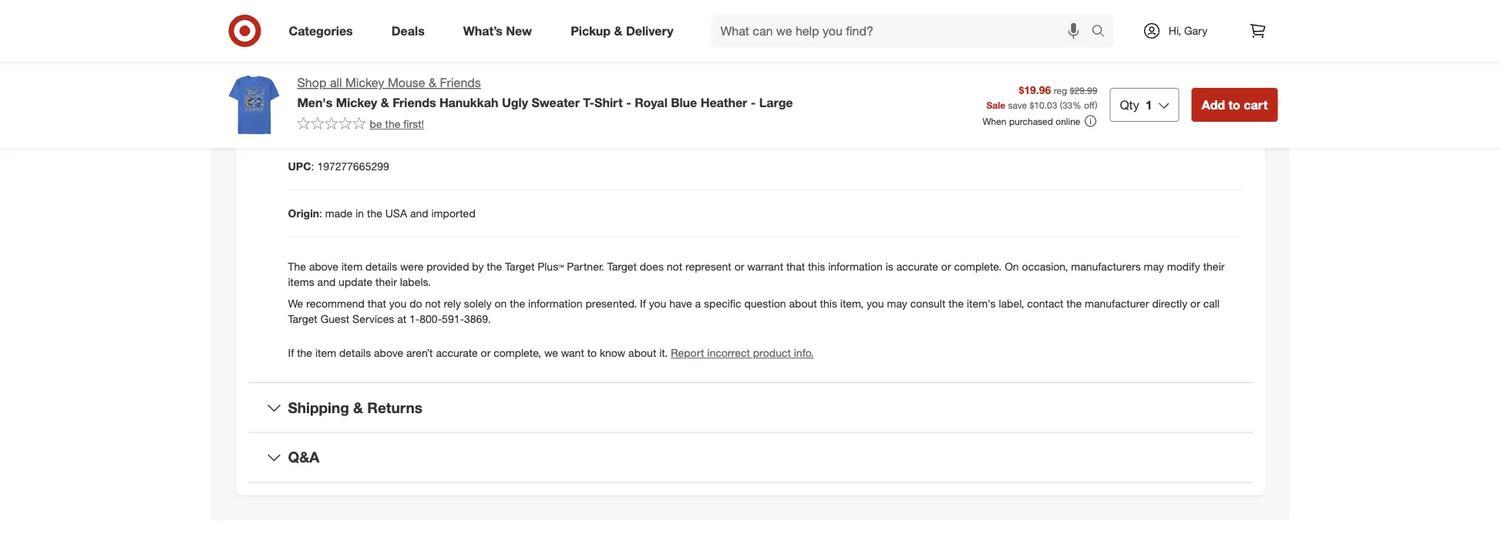 Task type: vqa. For each thing, say whether or not it's contained in the screenshot.
the rightmost Target
yes



Task type: describe. For each thing, give the bounding box(es) containing it.
2 you from the left
[[649, 297, 667, 310]]

upc
[[288, 160, 311, 173]]

mouse
[[388, 75, 425, 90]]

new
[[506, 23, 532, 38]]

3869.
[[464, 312, 491, 326]]

hanukkah
[[440, 95, 499, 110]]

1 horizontal spatial above
[[374, 346, 404, 360]]

0 vertical spatial 1
[[385, 18, 391, 32]]

categories link
[[276, 14, 372, 48]]

q&a
[[288, 449, 320, 466]]

or left the lay
[[509, 65, 519, 79]]

that inside we recommend that you do not rely solely on the information presented. if you have a specific question about this item, you may consult the item's label, contact the manufacturer directly or call target guest services at 1-800-591-3869.
[[368, 297, 386, 310]]

197277665299
[[317, 160, 389, 173]]

image of men's mickey & friends hanukkah ugly sweater  t-shirt - royal blue heather - large image
[[223, 74, 285, 136]]

manufacturers
[[1071, 260, 1141, 273]]

a
[[695, 297, 701, 310]]

item for above
[[342, 260, 363, 273]]

shipping
[[288, 399, 349, 416]]

this inside the above item details were provided by the target plus™ partner. target does not represent or warrant that this information is accurate or complete. on occasion, manufacturers may modify their items and update their labels.
[[808, 260, 825, 273]]

1 - from the left
[[626, 95, 631, 110]]

do
[[410, 297, 422, 310]]

machine
[[389, 65, 430, 79]]

returns
[[367, 399, 423, 416]]

tcin
[[288, 113, 314, 126]]

want
[[561, 346, 584, 360]]

contact
[[1028, 297, 1064, 310]]

shipping & returns button
[[248, 383, 1254, 432]]

package quantity: 1
[[288, 18, 391, 32]]

complete.
[[954, 260, 1002, 273]]

accurate inside the above item details were provided by the target plus™ partner. target does not represent or warrant that this information is accurate or complete. on occasion, manufacturers may modify their items and update their labels.
[[897, 260, 939, 273]]

presented.
[[586, 297, 637, 310]]

large
[[759, 95, 793, 110]]

blue
[[671, 95, 697, 110]]

qty
[[1120, 97, 1140, 112]]

1 vertical spatial and
[[410, 207, 428, 220]]

shipping & returns
[[288, 399, 423, 416]]

care and cleaning: machine wash, line dry or lay flat to dry
[[288, 65, 592, 79]]

: for tcin
[[314, 113, 317, 126]]

aren't
[[407, 346, 433, 360]]

0 horizontal spatial if
[[288, 346, 294, 360]]

800-
[[420, 312, 442, 326]]

imported
[[431, 207, 476, 220]]

about inside we recommend that you do not rely solely on the information presented. if you have a specific question about this item, you may consult the item's label, contact the manufacturer directly or call target guest services at 1-800-591-3869.
[[789, 297, 817, 310]]

delivery
[[626, 23, 674, 38]]

may inside the above item details were provided by the target plus™ partner. target does not represent or warrant that this information is accurate or complete. on occasion, manufacturers may modify their items and update their labels.
[[1144, 260, 1165, 273]]

have
[[670, 297, 692, 310]]

1-
[[410, 312, 420, 326]]

& right mouse
[[429, 75, 437, 90]]

that inside the above item details were provided by the target plus™ partner. target does not represent or warrant that this information is accurate or complete. on occasion, manufacturers may modify their items and update their labels.
[[787, 260, 805, 273]]

quantity:
[[335, 18, 382, 32]]

2 vertical spatial to
[[587, 346, 597, 360]]

2 horizontal spatial target
[[607, 260, 637, 273]]

provided
[[427, 260, 469, 273]]

categories
[[289, 23, 353, 38]]

update
[[339, 275, 373, 289]]

we recommend that you do not rely solely on the information presented. if you have a specific question about this item, you may consult the item's label, contact the manufacturer directly or call target guest services at 1-800-591-3869.
[[288, 297, 1220, 326]]

package
[[288, 18, 332, 32]]

online
[[1056, 115, 1081, 127]]

plus™
[[538, 260, 564, 273]]

occasion,
[[1022, 260, 1068, 273]]

tcin : 89633289
[[288, 113, 368, 126]]

directly
[[1153, 297, 1188, 310]]

pickup & delivery
[[571, 23, 674, 38]]

item's
[[967, 297, 996, 310]]

(
[[1060, 99, 1063, 111]]

product
[[753, 346, 791, 360]]

it.
[[660, 346, 668, 360]]

labels.
[[400, 275, 431, 289]]

may inside we recommend that you do not rely solely on the information presented. if you have a specific question about this item, you may consult the item's label, contact the manufacturer directly or call target guest services at 1-800-591-3869.
[[887, 297, 908, 310]]

shop all mickey mouse & friends men's mickey & friends hanukkah ugly sweater  t-shirt - royal blue heather - large
[[297, 75, 793, 110]]

upc : 197277665299
[[288, 160, 389, 173]]

0 vertical spatial and
[[316, 65, 335, 79]]

$29.99
[[1070, 85, 1098, 96]]

what's new
[[463, 23, 532, 38]]

the inside the above item details were provided by the target plus™ partner. target does not represent or warrant that this information is accurate or complete. on occasion, manufacturers may modify their items and update their labels.
[[487, 260, 502, 273]]

pickup & delivery link
[[558, 14, 693, 48]]

details for were
[[366, 260, 397, 273]]

not inside we recommend that you do not rely solely on the information presented. if you have a specific question about this item, you may consult the item's label, contact the manufacturer directly or call target guest services at 1-800-591-3869.
[[425, 297, 441, 310]]

add
[[1202, 97, 1226, 112]]

and inside the above item details were provided by the target plus™ partner. target does not represent or warrant that this information is accurate or complete. on occasion, manufacturers may modify their items and update their labels.
[[317, 275, 336, 289]]

men's
[[297, 95, 333, 110]]

partner.
[[567, 260, 604, 273]]

1 horizontal spatial friends
[[440, 75, 481, 90]]

on
[[1005, 260, 1019, 273]]

by
[[472, 260, 484, 273]]

1 you from the left
[[389, 297, 407, 310]]

save
[[1008, 99, 1027, 111]]

wash,
[[433, 65, 463, 79]]

label,
[[999, 297, 1025, 310]]

item for the
[[315, 346, 336, 360]]

guest
[[321, 312, 350, 326]]

qty 1
[[1120, 97, 1153, 112]]

1 horizontal spatial their
[[1204, 260, 1225, 273]]

were
[[400, 260, 424, 273]]

lay
[[522, 65, 539, 79]]

shop
[[297, 75, 327, 90]]

sale
[[987, 99, 1006, 111]]

information inside the above item details were provided by the target plus™ partner. target does not represent or warrant that this information is accurate or complete. on occasion, manufacturers may modify their items and update their labels.
[[828, 260, 883, 273]]

10.03
[[1035, 99, 1058, 111]]

1 horizontal spatial 1
[[1146, 97, 1153, 112]]

modify
[[1168, 260, 1201, 273]]

or left complete,
[[481, 346, 491, 360]]

add to cart button
[[1192, 88, 1278, 122]]

incorrect
[[707, 346, 750, 360]]

usa
[[385, 207, 407, 220]]



Task type: locate. For each thing, give the bounding box(es) containing it.
0 horizontal spatial item
[[315, 346, 336, 360]]

0 vertical spatial details
[[366, 260, 397, 273]]

if down we
[[288, 346, 294, 360]]

& left returns on the bottom left of the page
[[353, 399, 363, 416]]

in
[[356, 207, 364, 220]]

information down plus™
[[528, 297, 583, 310]]

what's
[[463, 23, 503, 38]]

1 vertical spatial information
[[528, 297, 583, 310]]

1 vertical spatial may
[[887, 297, 908, 310]]

you right item,
[[867, 297, 884, 310]]

mickey up 89633289
[[336, 95, 377, 110]]

is
[[886, 260, 894, 273]]

friends
[[440, 75, 481, 90], [393, 95, 436, 110]]

1 horizontal spatial about
[[789, 297, 817, 310]]

about right question
[[789, 297, 817, 310]]

item inside the above item details were provided by the target plus™ partner. target does not represent or warrant that this information is accurate or complete. on occasion, manufacturers may modify their items and update their labels.
[[342, 260, 363, 273]]

that right the warrant
[[787, 260, 805, 273]]

and right care
[[316, 65, 335, 79]]

1 horizontal spatial -
[[751, 95, 756, 110]]

1 vertical spatial their
[[376, 275, 397, 289]]

call
[[1204, 297, 1220, 310]]

0 horizontal spatial their
[[376, 275, 397, 289]]

0 vertical spatial item
[[342, 260, 363, 273]]

information
[[828, 260, 883, 273], [528, 297, 583, 310]]

and up recommend
[[317, 275, 336, 289]]

0 vertical spatial information
[[828, 260, 883, 273]]

if the item details above aren't accurate or complete, we want to know about it. report incorrect product info.
[[288, 346, 814, 360]]

report
[[671, 346, 704, 360]]

origin : made in the usa and imported
[[288, 207, 476, 220]]

or inside we recommend that you do not rely solely on the information presented. if you have a specific question about this item, you may consult the item's label, contact the manufacturer directly or call target guest services at 1-800-591-3869.
[[1191, 297, 1201, 310]]

info.
[[794, 346, 814, 360]]

0 horizontal spatial target
[[288, 312, 318, 326]]

information inside we recommend that you do not rely solely on the information presented. if you have a specific question about this item, you may consult the item's label, contact the manufacturer directly or call target guest services at 1-800-591-3869.
[[528, 297, 583, 310]]

0 vertical spatial to
[[562, 65, 572, 79]]

the right in
[[367, 207, 382, 220]]

2 dry from the left
[[575, 65, 592, 79]]

you up at
[[389, 297, 407, 310]]

you left have
[[649, 297, 667, 310]]

0 horizontal spatial accurate
[[436, 346, 478, 360]]

or left the complete. on the right of the page
[[942, 260, 951, 273]]

friends up hanukkah
[[440, 75, 481, 90]]

0 horizontal spatial to
[[562, 65, 572, 79]]

: for origin
[[319, 207, 322, 220]]

on
[[495, 297, 507, 310]]

1 vertical spatial above
[[374, 346, 404, 360]]

details down services
[[339, 346, 371, 360]]

1 horizontal spatial that
[[787, 260, 805, 273]]

details for above
[[339, 346, 371, 360]]

0 horizontal spatial information
[[528, 297, 583, 310]]

89633289
[[320, 113, 368, 126]]

1 vertical spatial to
[[1229, 97, 1241, 112]]

manufacturer
[[1085, 297, 1150, 310]]

0 horizontal spatial dry
[[489, 65, 506, 79]]

know
[[600, 346, 626, 360]]

if inside we recommend that you do not rely solely on the information presented. if you have a specific question about this item, you may consult the item's label, contact the manufacturer directly or call target guest services at 1-800-591-3869.
[[640, 297, 646, 310]]

information left is
[[828, 260, 883, 273]]

target left "does"
[[607, 260, 637, 273]]

first!
[[404, 117, 424, 131]]

question
[[745, 297, 786, 310]]

their left "labels."
[[376, 275, 397, 289]]

2 horizontal spatial to
[[1229, 97, 1241, 112]]

2 - from the left
[[751, 95, 756, 110]]

target inside we recommend that you do not rely solely on the information presented. if you have a specific question about this item, you may consult the item's label, contact the manufacturer directly or call target guest services at 1-800-591-3869.
[[288, 312, 318, 326]]

1 horizontal spatial if
[[640, 297, 646, 310]]

solely
[[464, 297, 492, 310]]

the right by
[[487, 260, 502, 273]]

2 horizontal spatial you
[[867, 297, 884, 310]]

to right 'flat'
[[562, 65, 572, 79]]

off
[[1084, 99, 1095, 111]]

mickey right the all
[[346, 75, 385, 90]]

details inside the above item details were provided by the target plus™ partner. target does not represent or warrant that this information is accurate or complete. on occasion, manufacturers may modify their items and update their labels.
[[366, 260, 397, 273]]

above left aren't
[[374, 346, 404, 360]]

the down we
[[297, 346, 312, 360]]

the inside be the first! link
[[385, 117, 401, 131]]

dry right line
[[489, 65, 506, 79]]

q&a button
[[248, 433, 1254, 482]]

origin
[[288, 207, 319, 220]]

above right the
[[309, 260, 339, 273]]

rely
[[444, 297, 461, 310]]

0 vertical spatial friends
[[440, 75, 481, 90]]

all
[[330, 75, 342, 90]]

0 vertical spatial that
[[787, 260, 805, 273]]

cleaning:
[[338, 65, 386, 79]]

1 vertical spatial friends
[[393, 95, 436, 110]]

details up update
[[366, 260, 397, 273]]

1 horizontal spatial information
[[828, 260, 883, 273]]

3 you from the left
[[867, 297, 884, 310]]

not right "does"
[[667, 260, 683, 273]]

if right presented.
[[640, 297, 646, 310]]

0 vertical spatial not
[[667, 260, 683, 273]]

1 horizontal spatial may
[[1144, 260, 1165, 273]]

shirt
[[595, 95, 623, 110]]

or left call
[[1191, 297, 1201, 310]]

: left the made
[[319, 207, 322, 220]]

represent
[[686, 260, 732, 273]]

2 vertical spatial :
[[319, 207, 322, 220]]

accurate right is
[[897, 260, 939, 273]]

1 vertical spatial 1
[[1146, 97, 1153, 112]]

mickey
[[346, 75, 385, 90], [336, 95, 377, 110]]

item,
[[841, 297, 864, 310]]

1 vertical spatial if
[[288, 346, 294, 360]]

the left 'item's' on the bottom right of page
[[949, 297, 964, 310]]

- right shirt
[[626, 95, 631, 110]]

591-
[[442, 312, 464, 326]]

1 horizontal spatial not
[[667, 260, 683, 273]]

& right pickup
[[614, 23, 623, 38]]

accurate
[[897, 260, 939, 273], [436, 346, 478, 360]]

1 horizontal spatial dry
[[575, 65, 592, 79]]

: left 197277665299
[[311, 160, 314, 173]]

0 horizontal spatial about
[[629, 346, 657, 360]]

0 horizontal spatial that
[[368, 297, 386, 310]]

1 vertical spatial mickey
[[336, 95, 377, 110]]

33
[[1063, 99, 1073, 111]]

What can we help you find? suggestions appear below search field
[[712, 14, 1096, 48]]

accurate down 591- on the left bottom of page
[[436, 346, 478, 360]]

& inside pickup & delivery link
[[614, 23, 623, 38]]

- left large
[[751, 95, 756, 110]]

1 vertical spatial this
[[820, 297, 838, 310]]

1 horizontal spatial accurate
[[897, 260, 939, 273]]

this inside we recommend that you do not rely solely on the information presented. if you have a specific question about this item, you may consult the item's label, contact the manufacturer directly or call target guest services at 1-800-591-3869.
[[820, 297, 838, 310]]

that up services
[[368, 297, 386, 310]]

0 horizontal spatial -
[[626, 95, 631, 110]]

0 vertical spatial may
[[1144, 260, 1165, 273]]

we
[[544, 346, 558, 360]]

be
[[370, 117, 382, 131]]

0 horizontal spatial above
[[309, 260, 339, 273]]

dry
[[489, 65, 506, 79], [575, 65, 592, 79]]

above inside the above item details were provided by the target plus™ partner. target does not represent or warrant that this information is accurate or complete. on occasion, manufacturers may modify their items and update their labels.
[[309, 260, 339, 273]]

about
[[789, 297, 817, 310], [629, 346, 657, 360]]

does
[[640, 260, 664, 273]]

not up 800-
[[425, 297, 441, 310]]

consult
[[911, 297, 946, 310]]

items
[[288, 275, 314, 289]]

1 dry from the left
[[489, 65, 506, 79]]

the above item details were provided by the target plus™ partner. target does not represent or warrant that this information is accurate or complete. on occasion, manufacturers may modify their items and update their labels.
[[288, 260, 1225, 289]]

item up update
[[342, 260, 363, 273]]

line
[[466, 65, 486, 79]]

the
[[288, 260, 306, 273]]

0 horizontal spatial 1
[[385, 18, 391, 32]]

: down "men's"
[[314, 113, 317, 126]]

1 left deals
[[385, 18, 391, 32]]

and right the usa
[[410, 207, 428, 220]]

1 horizontal spatial target
[[505, 260, 535, 273]]

target down we
[[288, 312, 318, 326]]

0 vertical spatial accurate
[[897, 260, 939, 273]]

heather
[[701, 95, 748, 110]]

0 vertical spatial mickey
[[346, 75, 385, 90]]

may
[[1144, 260, 1165, 273], [887, 297, 908, 310]]

or
[[509, 65, 519, 79], [735, 260, 745, 273], [942, 260, 951, 273], [1191, 297, 1201, 310], [481, 346, 491, 360]]

1 vertical spatial accurate
[[436, 346, 478, 360]]

we
[[288, 297, 303, 310]]

1 vertical spatial that
[[368, 297, 386, 310]]

recommend
[[306, 297, 365, 310]]

0 vertical spatial about
[[789, 297, 817, 310]]

the right contact
[[1067, 297, 1082, 310]]

not inside the above item details were provided by the target plus™ partner. target does not represent or warrant that this information is accurate or complete. on occasion, manufacturers may modify their items and update their labels.
[[667, 260, 683, 273]]

friends down mouse
[[393, 95, 436, 110]]

item
[[342, 260, 363, 273], [315, 346, 336, 360]]

1 horizontal spatial item
[[342, 260, 363, 273]]

what's new link
[[450, 14, 552, 48]]

search button
[[1085, 14, 1122, 51]]

the right on on the left of page
[[510, 297, 525, 310]]

1 vertical spatial about
[[629, 346, 657, 360]]

item down guest
[[315, 346, 336, 360]]

to right add
[[1229, 97, 1241, 112]]

to right want
[[587, 346, 597, 360]]

details
[[366, 260, 397, 273], [339, 346, 371, 360]]

add to cart
[[1202, 97, 1268, 112]]

1 vertical spatial item
[[315, 346, 336, 360]]

1 vertical spatial details
[[339, 346, 371, 360]]

or left the warrant
[[735, 260, 745, 273]]

1 vertical spatial not
[[425, 297, 441, 310]]

& up be
[[381, 95, 389, 110]]

0 horizontal spatial you
[[389, 297, 407, 310]]

may left 'modify'
[[1144, 260, 1165, 273]]

that
[[787, 260, 805, 273], [368, 297, 386, 310]]

purchased
[[1009, 115, 1054, 127]]

0 horizontal spatial not
[[425, 297, 441, 310]]

target left plus™
[[505, 260, 535, 273]]

1 vertical spatial :
[[311, 160, 314, 173]]

1 horizontal spatial to
[[587, 346, 597, 360]]

cart
[[1244, 97, 1268, 112]]

: for upc
[[311, 160, 314, 173]]

1 horizontal spatial you
[[649, 297, 667, 310]]

$
[[1030, 99, 1035, 111]]

search
[[1085, 25, 1122, 40]]

%
[[1073, 99, 1082, 111]]

1 right qty
[[1146, 97, 1153, 112]]

royal
[[635, 95, 668, 110]]

0 vertical spatial if
[[640, 297, 646, 310]]

may left consult
[[887, 297, 908, 310]]

0 horizontal spatial friends
[[393, 95, 436, 110]]

this left item,
[[820, 297, 838, 310]]

warrant
[[748, 260, 784, 273]]

the right be
[[385, 117, 401, 131]]

the
[[385, 117, 401, 131], [367, 207, 382, 220], [487, 260, 502, 273], [510, 297, 525, 310], [949, 297, 964, 310], [1067, 297, 1082, 310], [297, 346, 312, 360]]

& inside the shipping & returns dropdown button
[[353, 399, 363, 416]]

0 horizontal spatial may
[[887, 297, 908, 310]]

2 vertical spatial and
[[317, 275, 336, 289]]

about left it.
[[629, 346, 657, 360]]

their right 'modify'
[[1204, 260, 1225, 273]]

$19.96 reg $29.99 sale save $ 10.03 ( 33 % off )
[[987, 83, 1098, 111]]

dry up the t-
[[575, 65, 592, 79]]

0 vertical spatial this
[[808, 260, 825, 273]]

if
[[640, 297, 646, 310], [288, 346, 294, 360]]

0 vertical spatial :
[[314, 113, 317, 126]]

you
[[389, 297, 407, 310], [649, 297, 667, 310], [867, 297, 884, 310]]

this right the warrant
[[808, 260, 825, 273]]

0 vertical spatial their
[[1204, 260, 1225, 273]]

be the first!
[[370, 117, 424, 131]]

to inside button
[[1229, 97, 1241, 112]]

)
[[1095, 99, 1098, 111]]

0 vertical spatial above
[[309, 260, 339, 273]]

not
[[667, 260, 683, 273], [425, 297, 441, 310]]



